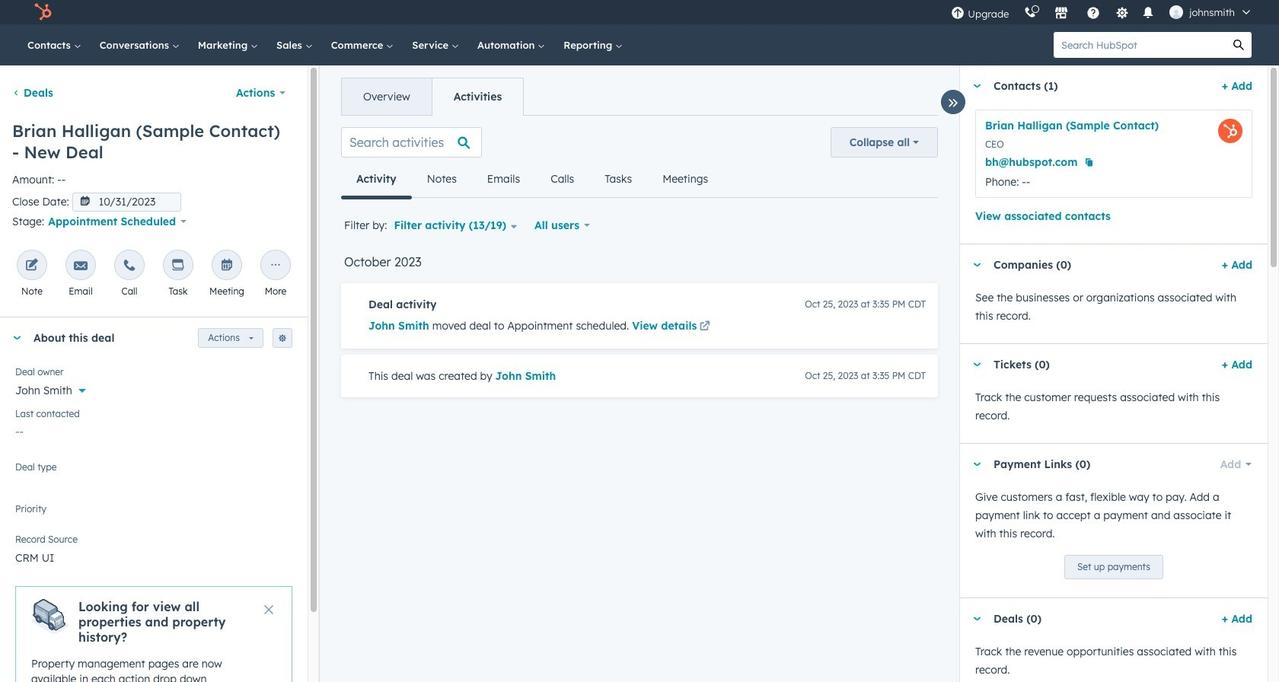 Task type: vqa. For each thing, say whether or not it's contained in the screenshot.
User Guides element
no



Task type: describe. For each thing, give the bounding box(es) containing it.
marketplaces image
[[1055, 7, 1069, 21]]

Search activities search field
[[341, 127, 482, 158]]

link opens in a new window image
[[700, 318, 710, 337]]

2 caret image from the top
[[973, 363, 982, 367]]



Task type: locate. For each thing, give the bounding box(es) containing it.
more activities, menu pop up image
[[269, 259, 283, 274]]

manage card settings image
[[278, 334, 287, 344]]

caret image
[[973, 84, 982, 88], [973, 363, 982, 367], [973, 617, 982, 621]]

-- text field
[[15, 417, 292, 442]]

link opens in a new window image
[[700, 321, 710, 333]]

0 vertical spatial caret image
[[973, 84, 982, 88]]

create a note image
[[25, 259, 39, 274]]

3 caret image from the top
[[973, 617, 982, 621]]

menu
[[944, 0, 1261, 24]]

1 vertical spatial caret image
[[973, 363, 982, 367]]

navigation
[[341, 78, 524, 116]]

Search HubSpot search field
[[1054, 32, 1226, 58]]

0 vertical spatial caret image
[[973, 263, 982, 267]]

make a phone call image
[[123, 259, 136, 274]]

feed
[[329, 115, 950, 416]]

schedule a meeting image
[[220, 259, 234, 274]]

alert
[[15, 587, 292, 682]]

create an email image
[[74, 259, 88, 274]]

create a task image
[[171, 259, 185, 274]]

john smith image
[[1170, 5, 1184, 19]]

1 caret image from the top
[[973, 84, 982, 88]]

MM/DD/YYYY text field
[[72, 193, 181, 212]]

2 vertical spatial caret image
[[973, 463, 982, 466]]

1 vertical spatial caret image
[[12, 336, 21, 340]]

2 vertical spatial caret image
[[973, 617, 982, 621]]

caret image
[[973, 263, 982, 267], [12, 336, 21, 340], [973, 463, 982, 466]]

tab list
[[341, 161, 724, 199]]

close image
[[264, 606, 273, 615]]



